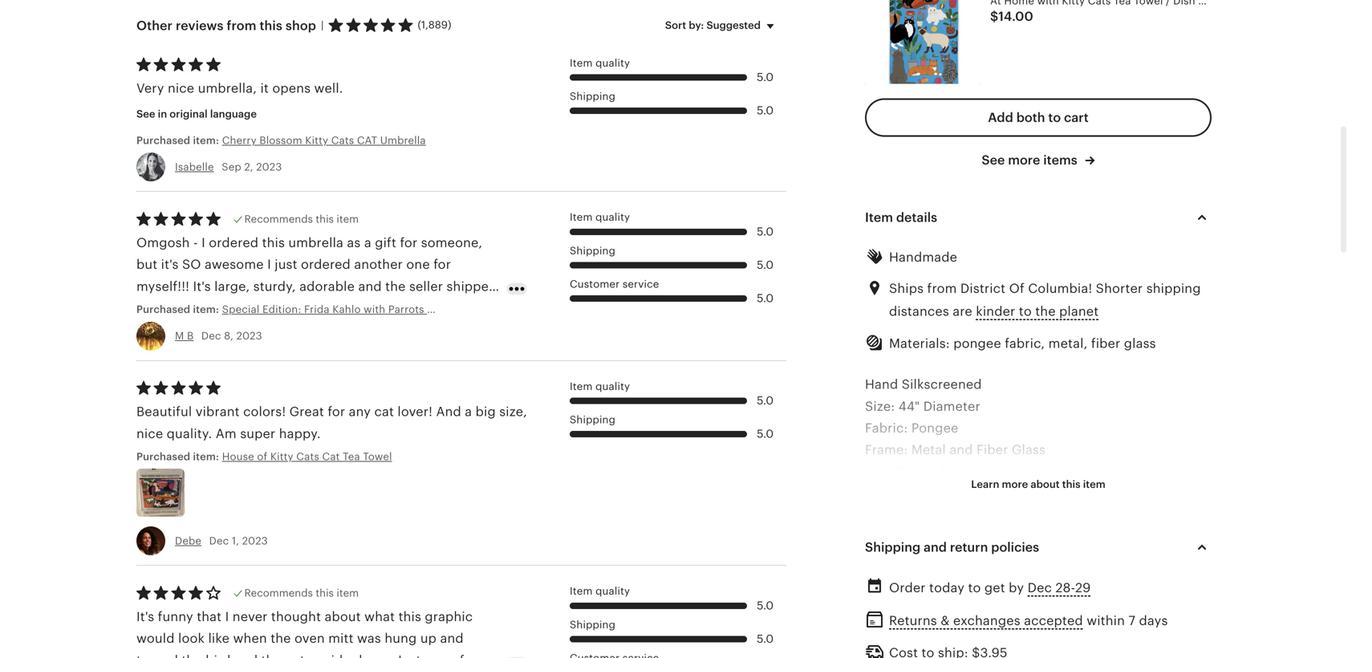 Task type: vqa. For each thing, say whether or not it's contained in the screenshot.
service
yes



Task type: locate. For each thing, give the bounding box(es) containing it.
28-
[[1056, 581, 1076, 595]]

2 5.0 from the top
[[757, 104, 774, 117]]

2 recommends from the top
[[245, 587, 313, 599]]

shorter
[[1096, 281, 1143, 296]]

and up ;-
[[358, 279, 382, 294]]

0 horizontal spatial to
[[969, 581, 981, 595]]

for inside beautiful vibrant colors! great for any cat lover! and a big size, nice quality. am super happy.
[[328, 405, 345, 419]]

0 vertical spatial cats
[[331, 134, 354, 147]]

it's funny that i never thought about what this graphic would look like when the oven mitt was hung up and turned the bird and the cat upside down. just one 
[[136, 610, 473, 658]]

about
[[1031, 479, 1060, 491], [325, 610, 361, 624]]

2 vertical spatial item:
[[193, 451, 219, 463]]

returns & exchanges accepted button
[[890, 609, 1084, 633]]

cat
[[322, 451, 340, 463]]

3 purchased from the top
[[136, 451, 190, 463]]

kitty right blossom
[[305, 134, 328, 147]]

4 5.0 from the top
[[757, 259, 774, 271]]

0 vertical spatial item:
[[193, 134, 219, 147]]

fiber
[[1092, 336, 1121, 351]]

from right the reviews
[[227, 18, 257, 33]]

this left shop
[[260, 18, 283, 33]]

see left in
[[136, 108, 155, 120]]

1 horizontal spatial to
[[1019, 304, 1032, 319]]

0 vertical spatial kitty
[[305, 134, 328, 147]]

& right open
[[972, 487, 981, 501]]

learn
[[972, 479, 1000, 491]]

0 horizontal spatial cats
[[296, 451, 319, 463]]

0 horizontal spatial from
[[227, 18, 257, 33]]

would
[[136, 632, 175, 646]]

the
[[385, 279, 406, 294], [1036, 304, 1056, 319], [271, 632, 291, 646], [182, 653, 202, 658], [261, 653, 282, 658]]

by:
[[689, 19, 704, 31]]

2023 right 1,
[[242, 535, 268, 547]]

umbrella
[[289, 236, 344, 250]]

2 item: from the top
[[193, 304, 219, 316]]

a left big
[[465, 405, 472, 419]]

1 vertical spatial more
[[305, 301, 337, 316]]

2 quality from the top
[[596, 211, 630, 223]]

1 vertical spatial recommends this item
[[245, 587, 359, 599]]

ordered
[[209, 236, 259, 250], [301, 257, 351, 272]]

0 vertical spatial it
[[261, 81, 269, 96]]

1 horizontal spatial about
[[1031, 479, 1060, 491]]

see down the add
[[982, 153, 1005, 167]]

size:
[[865, 399, 895, 414]]

0 vertical spatial more
[[1009, 153, 1041, 167]]

to for get
[[969, 581, 981, 595]]

purchased for beautiful
[[136, 451, 190, 463]]

hand
[[865, 377, 899, 392]]

more down adorable
[[305, 301, 337, 316]]

2 vertical spatial more
[[1002, 479, 1029, 491]]

more
[[1009, 153, 1041, 167], [305, 301, 337, 316], [1002, 479, 1029, 491]]

this inside it's funny that i never thought about what this graphic would look like when the oven mitt was hung up and turned the bird and the cat upside down. just one
[[399, 610, 421, 624]]

1 horizontal spatial cat
[[375, 405, 394, 419]]

sturdy,
[[253, 279, 296, 294]]

item: up m b dec 8, 2023
[[193, 304, 219, 316]]

9 5.0 from the top
[[757, 633, 774, 646]]

see inside button
[[136, 108, 155, 120]]

recommends up umbrella
[[245, 213, 313, 225]]

days
[[1140, 614, 1169, 628]]

large,
[[214, 279, 250, 294]]

1 horizontal spatial nice
[[168, 81, 194, 96]]

cat down oven
[[285, 653, 305, 658]]

& right returns
[[941, 614, 950, 628]]

0 vertical spatial cat
[[375, 405, 394, 419]]

0 vertical spatial one
[[407, 257, 430, 272]]

it's up fast.
[[193, 279, 211, 294]]

cat inside it's funny that i never thought about what this graphic would look like when the oven mitt was hung up and turned the bird and the cat upside down. just one
[[285, 653, 305, 658]]

in
[[158, 108, 167, 120]]

fiber
[[977, 443, 1009, 457]]

1 horizontal spatial umbrella
[[427, 304, 473, 316]]

i
[[202, 236, 205, 250], [267, 257, 271, 272], [225, 610, 229, 624]]

dec left 1,
[[209, 535, 229, 547]]

it's
[[193, 279, 211, 294], [136, 610, 154, 624]]

more right learn
[[1002, 479, 1029, 491]]

shipping and return policies
[[865, 540, 1040, 555]]

0 horizontal spatial ordered
[[209, 236, 259, 250]]

1 vertical spatial cat
[[285, 653, 305, 658]]

1 horizontal spatial cats
[[331, 134, 354, 147]]

purchased down quality.
[[136, 451, 190, 463]]

ordered up adorable
[[301, 257, 351, 272]]

of
[[257, 451, 268, 463]]

item: for nice
[[193, 134, 219, 147]]

add both to cart
[[989, 110, 1089, 125]]

big
[[476, 405, 496, 419]]

1 horizontal spatial kitty
[[305, 134, 328, 147]]

kinder to the planet button
[[976, 300, 1099, 323]]

0 vertical spatial nice
[[168, 81, 194, 96]]

1 vertical spatial it's
[[136, 610, 154, 624]]

edition:
[[263, 304, 301, 316]]

2023 right 2,
[[256, 161, 282, 173]]

purchased down myself!!!
[[136, 304, 190, 316]]

1 vertical spatial ordered
[[301, 257, 351, 272]]

and inside omgosh - i ordered this umbrella as a gift for someone, but it's so awesome i just ordered another one for myself!!!   it's large, sturdy, adorable and the seller shipped it super fast.  can't wait for more rain! ;-) awesome!!
[[358, 279, 382, 294]]

recommends
[[245, 213, 313, 225], [245, 587, 313, 599]]

nice inside beautiful vibrant colors! great for any cat lover! and a big size, nice quality. am super happy.
[[136, 427, 163, 441]]

cats left cat
[[331, 134, 354, 147]]

item quality for cherry blossom kitty cats cat umbrella
[[570, 57, 630, 69]]

1 horizontal spatial &
[[972, 487, 981, 501]]

1 vertical spatial a
[[465, 405, 472, 419]]

quality for purchased item: cherry blossom kitty cats cat umbrella
[[596, 57, 630, 69]]

one inside omgosh - i ordered this umbrella as a gift for someone, but it's so awesome i just ordered another one for myself!!!   it's large, sturdy, adorable and the seller shipped it super fast.  can't wait for more rain! ;-) awesome!!
[[407, 257, 430, 272]]

0 horizontal spatial super
[[148, 301, 184, 316]]

it's up would
[[136, 610, 154, 624]]

0 vertical spatial ordered
[[209, 236, 259, 250]]

colors!
[[243, 405, 286, 419]]

to left get
[[969, 581, 981, 595]]

dec left 8,
[[201, 330, 221, 342]]

just
[[275, 257, 298, 272]]

turned
[[136, 653, 178, 658]]

recommends up thought
[[245, 587, 313, 599]]

1 item: from the top
[[193, 134, 219, 147]]

for left any
[[328, 405, 345, 419]]

ships from district of columbia! shorter shipping distances are
[[890, 281, 1202, 319]]

2023 right 8,
[[236, 330, 262, 342]]

this up just
[[262, 236, 285, 250]]

a
[[364, 236, 372, 250], [465, 405, 472, 419]]

1 vertical spatial one
[[425, 653, 448, 658]]

to inside add both to cart button
[[1049, 110, 1061, 125]]

a right the as
[[364, 236, 372, 250]]

more left items in the top right of the page
[[1009, 153, 1041, 167]]

for
[[400, 236, 418, 250], [434, 257, 451, 272], [283, 301, 301, 316], [328, 405, 345, 419]]

0 vertical spatial i
[[202, 236, 205, 250]]

0 horizontal spatial see
[[136, 108, 155, 120]]

sort
[[665, 19, 687, 31]]

1 horizontal spatial from
[[928, 281, 957, 296]]

super down myself!!!
[[148, 301, 184, 316]]

1 horizontal spatial it's
[[193, 279, 211, 294]]

cat
[[375, 405, 394, 419], [285, 653, 305, 658]]

to inside the kinder to the planet button
[[1019, 304, 1032, 319]]

items
[[1044, 153, 1078, 167]]

this right the close
[[1063, 479, 1081, 491]]

super inside omgosh - i ordered this umbrella as a gift for someone, but it's so awesome i just ordered another one for myself!!!   it's large, sturdy, adorable and the seller shipped it super fast.  can't wait for more rain! ;-) awesome!!
[[148, 301, 184, 316]]

recommends this item
[[245, 213, 359, 225], [245, 587, 359, 599]]

0 vertical spatial recommends
[[245, 213, 313, 225]]

0 horizontal spatial umbrella
[[380, 134, 426, 147]]

it left opens
[[261, 81, 269, 96]]

umbrella down shipped
[[427, 304, 473, 316]]

2023 for 2,
[[256, 161, 282, 173]]

0 vertical spatial umbrella
[[380, 134, 426, 147]]

0 vertical spatial to
[[1049, 110, 1061, 125]]

2 vertical spatial i
[[225, 610, 229, 624]]

i left just
[[267, 257, 271, 272]]

to left the 'cart'
[[1049, 110, 1061, 125]]

0 horizontal spatial it
[[136, 301, 145, 316]]

umbrella right cat
[[380, 134, 426, 147]]

close
[[984, 487, 1020, 501]]

cart
[[1065, 110, 1089, 125]]

order
[[890, 581, 926, 595]]

1 vertical spatial i
[[267, 257, 271, 272]]

shipped
[[447, 279, 497, 294]]

quality.
[[167, 427, 212, 441]]

1 vertical spatial from
[[928, 281, 957, 296]]

0 vertical spatial from
[[227, 18, 257, 33]]

the up parrots
[[385, 279, 406, 294]]

about down glass
[[1031, 479, 1060, 491]]

original
[[170, 108, 208, 120]]

more for see
[[1009, 153, 1041, 167]]

house of kitty cats cat tea towel link
[[222, 450, 439, 464]]

pongee
[[912, 421, 959, 436]]

it down myself!!!
[[136, 301, 145, 316]]

0 horizontal spatial kitty
[[270, 451, 294, 463]]

0 horizontal spatial about
[[325, 610, 361, 624]]

1 vertical spatial nice
[[136, 427, 163, 441]]

1 horizontal spatial super
[[240, 427, 276, 441]]

and
[[358, 279, 382, 294], [950, 443, 973, 457], [924, 540, 947, 555], [440, 632, 464, 646], [234, 653, 258, 658]]

item: down quality.
[[193, 451, 219, 463]]

purchased for very
[[136, 134, 190, 147]]

1 purchased from the top
[[136, 134, 190, 147]]

1 vertical spatial dec
[[209, 535, 229, 547]]

accepted
[[1025, 614, 1084, 628]]

ordered up awesome
[[209, 236, 259, 250]]

2 item quality from the top
[[570, 211, 630, 223]]

i right that
[[225, 610, 229, 624]]

3 quality from the top
[[596, 380, 630, 392]]

0 vertical spatial purchased
[[136, 134, 190, 147]]

3 item quality from the top
[[570, 380, 630, 392]]

a inside omgosh - i ordered this umbrella as a gift for someone, but it's so awesome i just ordered another one for myself!!!   it's large, sturdy, adorable and the seller shipped it super fast.  can't wait for more rain! ;-) awesome!!
[[364, 236, 372, 250]]

nice down beautiful
[[136, 427, 163, 441]]

cat right any
[[375, 405, 394, 419]]

1 vertical spatial about
[[325, 610, 361, 624]]

item
[[570, 57, 593, 69], [865, 210, 894, 225], [570, 211, 593, 223], [570, 380, 593, 392], [570, 585, 593, 597]]

0 vertical spatial &
[[972, 487, 981, 501]]

to down of
[[1019, 304, 1032, 319]]

one up "seller"
[[407, 257, 430, 272]]

quality
[[596, 57, 630, 69], [596, 211, 630, 223], [596, 380, 630, 392], [596, 585, 630, 597]]

myself!!!
[[136, 279, 190, 294]]

the inside omgosh - i ordered this umbrella as a gift for someone, but it's so awesome i just ordered another one for myself!!!   it's large, sturdy, adorable and the seller shipped it super fast.  can't wait for more rain! ;-) awesome!!
[[385, 279, 406, 294]]

0 vertical spatial see
[[136, 108, 155, 120]]

add
[[989, 110, 1014, 125]]

cat
[[357, 134, 377, 147]]

rain!
[[341, 301, 368, 316]]

4 item quality from the top
[[570, 585, 630, 597]]

great
[[290, 405, 324, 419]]

nice up 'original'
[[168, 81, 194, 96]]

recommends this item up thought
[[245, 587, 359, 599]]

1 vertical spatial super
[[240, 427, 276, 441]]

1 quality from the top
[[596, 57, 630, 69]]

diameter
[[924, 399, 981, 414]]

look
[[178, 632, 205, 646]]

0 vertical spatial 2023
[[256, 161, 282, 173]]

this up thought
[[316, 587, 334, 599]]

get
[[985, 581, 1006, 595]]

cats left cat on the left of page
[[296, 451, 319, 463]]

one down 'up'
[[425, 653, 448, 658]]

1 vertical spatial purchased
[[136, 304, 190, 316]]

1 horizontal spatial a
[[465, 405, 472, 419]]

shop
[[286, 18, 316, 33]]

from up "are"
[[928, 281, 957, 296]]

1 vertical spatial &
[[941, 614, 950, 628]]

quality for purchased item: special edition: frida kahlo with parrots umbrella
[[596, 211, 630, 223]]

1 vertical spatial item
[[1084, 479, 1106, 491]]

2 recommends this item from the top
[[245, 587, 359, 599]]

0 horizontal spatial &
[[941, 614, 950, 628]]

isabelle sep 2, 2023
[[175, 161, 282, 173]]

this up umbrella
[[316, 213, 334, 225]]

and left the return
[[924, 540, 947, 555]]

1 vertical spatial cats
[[296, 451, 319, 463]]

customer
[[570, 278, 620, 290]]

0 vertical spatial recommends this item
[[245, 213, 359, 225]]

i right -
[[202, 236, 205, 250]]

at home with kitty cats tea towel / dish towel image
[[865, 0, 981, 84]]

2 horizontal spatial to
[[1049, 110, 1061, 125]]

that
[[197, 610, 222, 624]]

3 5.0 from the top
[[757, 225, 774, 238]]

any
[[349, 405, 371, 419]]

kitty right of in the left bottom of the page
[[270, 451, 294, 463]]

0 vertical spatial about
[[1031, 479, 1060, 491]]

0 vertical spatial item
[[337, 213, 359, 225]]

1 vertical spatial kitty
[[270, 451, 294, 463]]

and inside hand silkscreened size: 44" diameter fabric: pongee frame: metal and fiber glass handle: rubber automatic open & close
[[950, 443, 973, 457]]

0 horizontal spatial it's
[[136, 610, 154, 624]]

recommends this item up umbrella
[[245, 213, 359, 225]]

1 vertical spatial recommends
[[245, 587, 313, 599]]

and up rubber
[[950, 443, 973, 457]]

the down columbia!
[[1036, 304, 1056, 319]]

of
[[1010, 281, 1025, 296]]

1 horizontal spatial i
[[225, 610, 229, 624]]

44"
[[899, 399, 920, 414]]

0 vertical spatial dec
[[201, 330, 221, 342]]

1 vertical spatial item:
[[193, 304, 219, 316]]

automatic
[[865, 487, 930, 501]]

purchased down in
[[136, 134, 190, 147]]

super down colors!
[[240, 427, 276, 441]]

about up mitt
[[325, 610, 361, 624]]

0 horizontal spatial cat
[[285, 653, 305, 658]]

0 horizontal spatial nice
[[136, 427, 163, 441]]

sort by: suggested button
[[653, 9, 792, 42]]

dec right by
[[1028, 581, 1053, 595]]

both
[[1017, 110, 1046, 125]]

shipping for purchased item: special edition: frida kahlo with parrots umbrella
[[570, 245, 616, 257]]

0 vertical spatial it's
[[193, 279, 211, 294]]

3 item: from the top
[[193, 451, 219, 463]]

1 horizontal spatial see
[[982, 153, 1005, 167]]

cherry blossom kitty cats cat umbrella link
[[222, 133, 439, 148]]

0 vertical spatial a
[[364, 236, 372, 250]]

1 5.0 from the top
[[757, 71, 774, 84]]

this up hung at bottom
[[399, 610, 421, 624]]

item for purchased item: special edition: frida kahlo with parrots umbrella
[[570, 211, 593, 223]]

2 vertical spatial 2023
[[242, 535, 268, 547]]

2 vertical spatial purchased
[[136, 451, 190, 463]]

item: down see in original language button
[[193, 134, 219, 147]]

1 vertical spatial to
[[1019, 304, 1032, 319]]

1 vertical spatial it
[[136, 301, 145, 316]]

0 horizontal spatial a
[[364, 236, 372, 250]]

add both to cart button
[[865, 98, 1212, 137]]

more inside dropdown button
[[1002, 479, 1029, 491]]

2 vertical spatial to
[[969, 581, 981, 595]]

the down look
[[182, 653, 202, 658]]

1 vertical spatial 2023
[[236, 330, 262, 342]]

it's
[[161, 257, 179, 272]]

8,
[[224, 330, 234, 342]]

item for purchased item: house of kitty cats cat tea towel
[[570, 380, 593, 392]]

graphic
[[425, 610, 473, 624]]

1 vertical spatial see
[[982, 153, 1005, 167]]

fabric,
[[1005, 336, 1046, 351]]

1 item quality from the top
[[570, 57, 630, 69]]

0 vertical spatial super
[[148, 301, 184, 316]]

&
[[972, 487, 981, 501], [941, 614, 950, 628]]



Task type: describe. For each thing, give the bounding box(es) containing it.
m b link
[[175, 330, 194, 342]]

the down thought
[[271, 632, 291, 646]]

parrots
[[388, 304, 424, 316]]

gift
[[375, 236, 397, 250]]

2 horizontal spatial i
[[267, 257, 271, 272]]

omgosh - i ordered this umbrella as a gift for someone, but it's so awesome i just ordered another one for myself!!!   it's large, sturdy, adorable and the seller shipped it super fast.  can't wait for more rain! ;-) awesome!!
[[136, 236, 497, 316]]

for down the someone,
[[434, 257, 451, 272]]

8 5.0 from the top
[[757, 599, 774, 612]]

shipping for purchased item: house of kitty cats cat tea towel
[[570, 414, 616, 426]]

glass
[[1012, 443, 1046, 457]]

1 horizontal spatial it
[[261, 81, 269, 96]]

shipping for purchased item: cherry blossom kitty cats cat umbrella
[[570, 90, 616, 102]]

isabelle link
[[175, 161, 214, 173]]

exchanges
[[954, 614, 1021, 628]]

14.00
[[999, 9, 1034, 24]]

for right gift
[[400, 236, 418, 250]]

materials:
[[890, 336, 950, 351]]

item inside dropdown button
[[865, 210, 894, 225]]

$ 14.00
[[991, 9, 1034, 24]]

ships
[[890, 281, 924, 296]]

with
[[364, 304, 386, 316]]

7 5.0 from the top
[[757, 428, 774, 440]]

see for see more items
[[982, 153, 1005, 167]]

see for see in original language
[[136, 108, 155, 120]]

from inside ships from district of columbia! shorter shipping distances are
[[928, 281, 957, 296]]

lover!
[[398, 405, 433, 419]]

kitty for for
[[270, 451, 294, 463]]

it inside omgosh - i ordered this umbrella as a gift for someone, but it's so awesome i just ordered another one for myself!!!   it's large, sturdy, adorable and the seller shipped it super fast.  can't wait for more rain! ;-) awesome!!
[[136, 301, 145, 316]]

shipping inside 'shipping and return policies' dropdown button
[[865, 540, 921, 555]]

shipping
[[1147, 281, 1202, 296]]

mitt
[[329, 632, 354, 646]]

b
[[187, 330, 194, 342]]

by
[[1009, 581, 1025, 595]]

it's inside it's funny that i never thought about what this graphic would look like when the oven mitt was hung up and turned the bird and the cat upside down. just one
[[136, 610, 154, 624]]

opens
[[272, 81, 311, 96]]

planet
[[1060, 304, 1099, 319]]

was
[[357, 632, 381, 646]]

fabric:
[[865, 421, 908, 436]]

to for cart
[[1049, 110, 1061, 125]]

debe dec 1, 2023
[[175, 535, 268, 547]]

2 vertical spatial dec
[[1028, 581, 1053, 595]]

cats for opens
[[331, 134, 354, 147]]

kitty for opens
[[305, 134, 328, 147]]

language
[[210, 108, 257, 120]]

the inside button
[[1036, 304, 1056, 319]]

it's inside omgosh - i ordered this umbrella as a gift for someone, but it's so awesome i just ordered another one for myself!!!   it's large, sturdy, adorable and the seller shipped it super fast.  can't wait for more rain! ;-) awesome!!
[[193, 279, 211, 294]]

upside
[[309, 653, 351, 658]]

seller
[[409, 279, 443, 294]]

m b dec 8, 2023
[[175, 330, 262, 342]]

are
[[953, 304, 973, 319]]

frame:
[[865, 443, 908, 457]]

& inside hand silkscreened size: 44" diameter fabric: pongee frame: metal and fiber glass handle: rubber automatic open & close
[[972, 487, 981, 501]]

learn more about this item
[[972, 479, 1106, 491]]

2,
[[244, 161, 253, 173]]

and down graphic
[[440, 632, 464, 646]]

this inside dropdown button
[[1063, 479, 1081, 491]]

cat inside beautiful vibrant colors! great for any cat lover! and a big size, nice quality. am super happy.
[[375, 405, 394, 419]]

sep
[[222, 161, 241, 173]]

service
[[623, 278, 659, 290]]

well.
[[314, 81, 343, 96]]

item quality for special edition: frida kahlo with parrots umbrella
[[570, 211, 630, 223]]

more for learn
[[1002, 479, 1029, 491]]

1 vertical spatial umbrella
[[427, 304, 473, 316]]

2023 for 1,
[[242, 535, 268, 547]]

1,
[[232, 535, 239, 547]]

item quality for house of kitty cats cat tea towel
[[570, 380, 630, 392]]

1 horizontal spatial ordered
[[301, 257, 351, 272]]

|
[[321, 19, 324, 31]]

materials: pongee fabric, metal, fiber glass
[[890, 336, 1157, 351]]

special
[[222, 304, 260, 316]]

hand silkscreened size: 44" diameter fabric: pongee frame: metal and fiber glass handle: rubber automatic open & close
[[865, 377, 1046, 501]]

(1,889)
[[418, 19, 452, 31]]

order today to get by dec 28-29
[[890, 581, 1091, 595]]

within
[[1087, 614, 1126, 628]]

item inside learn more about this item dropdown button
[[1084, 479, 1106, 491]]

m
[[175, 330, 184, 342]]

what
[[365, 610, 395, 624]]

today
[[930, 581, 965, 595]]

5 5.0 from the top
[[757, 292, 774, 305]]

funny
[[158, 610, 193, 624]]

more inside omgosh - i ordered this umbrella as a gift for someone, but it's so awesome i just ordered another one for myself!!!   it's large, sturdy, adorable and the seller shipped it super fast.  can't wait for more rain! ;-) awesome!!
[[305, 301, 337, 316]]

metal
[[912, 443, 946, 457]]

2 purchased from the top
[[136, 304, 190, 316]]

see in original language
[[136, 108, 257, 120]]

adorable
[[300, 279, 355, 294]]

for left frida
[[283, 301, 301, 316]]

kinder to the planet
[[976, 304, 1099, 319]]

details
[[897, 210, 938, 225]]

cats for for
[[296, 451, 319, 463]]

like
[[208, 632, 230, 646]]

vibrant
[[196, 405, 240, 419]]

1 recommends from the top
[[245, 213, 313, 225]]

columbia!
[[1029, 281, 1093, 296]]

0 horizontal spatial i
[[202, 236, 205, 250]]

and down when
[[234, 653, 258, 658]]

reviews
[[176, 18, 224, 33]]

omgosh
[[136, 236, 190, 250]]

isabelle
[[175, 161, 214, 173]]

29
[[1076, 581, 1091, 595]]

policies
[[992, 540, 1040, 555]]

)
[[381, 301, 385, 316]]

view details of this review photo by debe image
[[136, 469, 185, 517]]

the down when
[[261, 653, 282, 658]]

about inside it's funny that i never thought about what this graphic would look like when the oven mitt was hung up and turned the bird and the cat upside down. just one
[[325, 610, 361, 624]]

item for purchased item: cherry blossom kitty cats cat umbrella
[[570, 57, 593, 69]]

a inside beautiful vibrant colors! great for any cat lover! and a big size, nice quality. am super happy.
[[465, 405, 472, 419]]

learn more about this item button
[[960, 470, 1118, 499]]

super inside beautiful vibrant colors! great for any cat lover! and a big size, nice quality. am super happy.
[[240, 427, 276, 441]]

6 5.0 from the top
[[757, 394, 774, 407]]

tea
[[343, 451, 360, 463]]

distances
[[890, 304, 950, 319]]

happy.
[[279, 427, 321, 441]]

1 recommends this item from the top
[[245, 213, 359, 225]]

hung
[[385, 632, 417, 646]]

item: for vibrant
[[193, 451, 219, 463]]

cherry
[[222, 134, 257, 147]]

debe
[[175, 535, 202, 547]]

kahlo
[[333, 304, 361, 316]]

one inside it's funny that i never thought about what this graphic would look like when the oven mitt was hung up and turned the bird and the cat upside down. just one
[[425, 653, 448, 658]]

handle:
[[865, 465, 914, 479]]

house
[[222, 451, 254, 463]]

beautiful
[[136, 405, 192, 419]]

$
[[991, 9, 999, 24]]

awesome!!
[[388, 301, 457, 316]]

and inside dropdown button
[[924, 540, 947, 555]]

blossom
[[260, 134, 302, 147]]

2 vertical spatial item
[[337, 587, 359, 599]]

purchased item: house of kitty cats cat tea towel
[[136, 451, 392, 463]]

never
[[233, 610, 268, 624]]

i inside it's funny that i never thought about what this graphic would look like when the oven mitt was hung up and turned the bird and the cat upside down. just one
[[225, 610, 229, 624]]

this inside omgosh - i ordered this umbrella as a gift for someone, but it's so awesome i just ordered another one for myself!!!   it's large, sturdy, adorable and the seller shipped it super fast.  can't wait for more rain! ;-) awesome!!
[[262, 236, 285, 250]]

other
[[136, 18, 173, 33]]

4 quality from the top
[[596, 585, 630, 597]]

item details
[[865, 210, 938, 225]]

quality for purchased item: house of kitty cats cat tea towel
[[596, 380, 630, 392]]

thought
[[271, 610, 321, 624]]

about inside dropdown button
[[1031, 479, 1060, 491]]

debe link
[[175, 535, 202, 547]]



